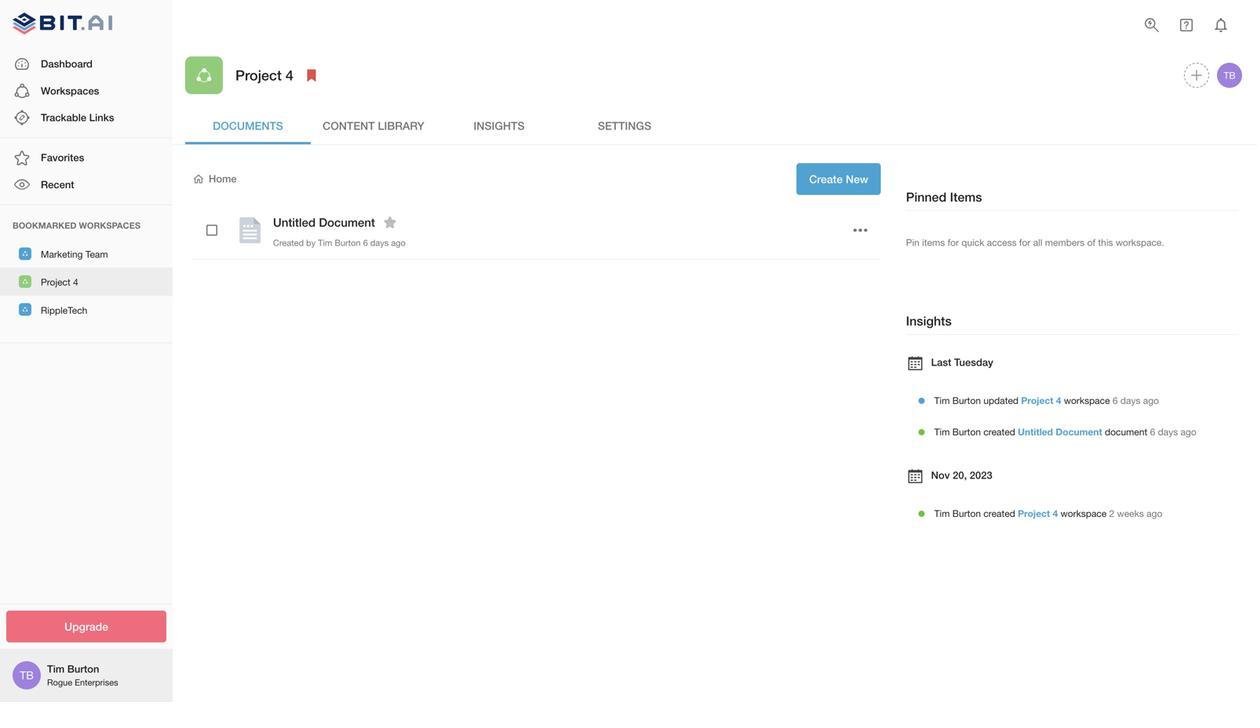Task type: describe. For each thing, give the bounding box(es) containing it.
bookmarked workspaces
[[13, 221, 140, 231]]

favorites button
[[0, 145, 173, 171]]

untitled document link
[[1018, 426, 1103, 437]]

library
[[378, 119, 424, 132]]

ago for tim burton created project 4 workspace 2 weeks ago
[[1147, 508, 1163, 519]]

upgrade
[[64, 620, 108, 633]]

documents
[[213, 119, 283, 132]]

marketing team button
[[0, 240, 173, 268]]

this
[[1098, 237, 1113, 248]]

burton for tim burton created project 4 workspace 2 weeks ago
[[953, 508, 981, 519]]

ago down favorite icon
[[391, 238, 406, 248]]

create new
[[809, 173, 869, 186]]

1 horizontal spatial document
[[1056, 426, 1103, 437]]

tab list containing documents
[[185, 107, 1245, 144]]

bookmarked
[[13, 221, 77, 231]]

tb button
[[1215, 60, 1245, 90]]

days for tim burton updated project 4 workspace 6 days ago
[[1121, 395, 1141, 406]]

tim for tim burton created project 4 workspace 2 weeks ago
[[935, 508, 950, 519]]

documents link
[[185, 107, 311, 144]]

ago for tim burton updated project 4 workspace 6 days ago
[[1143, 395, 1159, 406]]

upgrade button
[[6, 611, 166, 643]]

of
[[1088, 237, 1096, 248]]

tim for tim burton rogue enterprises
[[47, 663, 64, 676]]

trackable links button
[[0, 104, 173, 131]]

workspace for 2
[[1061, 508, 1107, 519]]

created by tim burton 6 days ago
[[273, 238, 406, 248]]

team
[[85, 249, 108, 260]]

marketing team
[[41, 249, 108, 260]]

nov
[[931, 469, 950, 481]]

access
[[987, 237, 1017, 248]]

recent
[[41, 178, 74, 191]]

pin items for quick access for all members of this workspace.
[[906, 237, 1165, 248]]

marketing
[[41, 249, 83, 260]]

tim for tim burton created untitled document document 6 days ago
[[935, 426, 950, 437]]

0 horizontal spatial untitled
[[273, 215, 316, 230]]

project 4 inside button
[[41, 277, 78, 288]]

20,
[[953, 469, 967, 481]]

tuesday
[[954, 356, 994, 368]]

pinned items
[[906, 190, 982, 204]]

workspaces
[[79, 221, 140, 231]]

project inside button
[[41, 277, 70, 288]]

project right updated
[[1021, 395, 1054, 406]]

insights inside tab list
[[474, 119, 525, 132]]

days for tim burton created untitled document document 6 days ago
[[1158, 426, 1178, 437]]

updated
[[984, 395, 1019, 406]]

burton for tim burton updated project 4 workspace 6 days ago
[[953, 395, 981, 406]]

0 vertical spatial project 4
[[235, 67, 294, 84]]

0 horizontal spatial days
[[370, 238, 389, 248]]

burton down untitled document
[[335, 238, 361, 248]]

tb inside button
[[1224, 70, 1236, 81]]

2023
[[970, 469, 993, 481]]

home
[[209, 173, 237, 185]]

pinned
[[906, 190, 947, 204]]

dashboard button
[[0, 51, 173, 78]]

created
[[273, 238, 304, 248]]

workspaces button
[[0, 78, 173, 104]]

items
[[922, 237, 945, 248]]

dashboard
[[41, 58, 93, 70]]



Task type: vqa. For each thing, say whether or not it's contained in the screenshot.
"UNTITLED DOCUMENT"
yes



Task type: locate. For each thing, give the bounding box(es) containing it.
tim for tim burton updated project 4 workspace 6 days ago
[[935, 395, 950, 406]]

2 for from the left
[[1019, 237, 1031, 248]]

pin
[[906, 237, 920, 248]]

project
[[235, 67, 282, 84], [41, 277, 70, 288], [1021, 395, 1054, 406], [1018, 508, 1050, 519]]

ago up document
[[1143, 395, 1159, 406]]

weeks
[[1117, 508, 1144, 519]]

insights link
[[436, 107, 562, 144]]

0 horizontal spatial for
[[948, 237, 959, 248]]

content library
[[323, 119, 424, 132]]

1 vertical spatial tb
[[20, 669, 34, 682]]

0 horizontal spatial tb
[[20, 669, 34, 682]]

4 down marketing team
[[73, 277, 78, 288]]

1 horizontal spatial insights
[[906, 313, 952, 328]]

burton down 'nov 20, 2023'
[[953, 508, 981, 519]]

tim burton rogue enterprises
[[47, 663, 118, 688]]

0 vertical spatial days
[[370, 238, 389, 248]]

0 vertical spatial untitled
[[273, 215, 316, 230]]

last tuesday
[[931, 356, 994, 368]]

document up the "created by tim burton 6 days ago"
[[319, 215, 375, 230]]

4
[[286, 67, 294, 84], [73, 277, 78, 288], [1056, 395, 1062, 406], [1053, 508, 1058, 519]]

1 vertical spatial 6
[[1113, 395, 1118, 406]]

create new button
[[797, 163, 881, 195]]

0 horizontal spatial insights
[[474, 119, 525, 132]]

2 vertical spatial days
[[1158, 426, 1178, 437]]

settings link
[[562, 107, 688, 144]]

burton for tim burton created untitled document document 6 days ago
[[953, 426, 981, 437]]

project 4 link
[[1021, 395, 1062, 406], [1018, 508, 1058, 519]]

tim down last
[[935, 395, 950, 406]]

0 horizontal spatial document
[[319, 215, 375, 230]]

days up document
[[1121, 395, 1141, 406]]

4 inside button
[[73, 277, 78, 288]]

members
[[1045, 237, 1085, 248]]

6 up document
[[1113, 395, 1118, 406]]

content
[[323, 119, 375, 132]]

rogue
[[47, 678, 72, 688]]

workspace left 2
[[1061, 508, 1107, 519]]

burton
[[335, 238, 361, 248], [953, 395, 981, 406], [953, 426, 981, 437], [953, 508, 981, 519], [67, 663, 99, 676]]

project 4 button
[[0, 268, 173, 296]]

remove bookmark image
[[302, 66, 321, 85]]

created for project
[[984, 508, 1015, 519]]

1 vertical spatial document
[[1056, 426, 1103, 437]]

0 vertical spatial project 4 link
[[1021, 395, 1062, 406]]

1 vertical spatial project 4
[[41, 277, 78, 288]]

1 horizontal spatial untitled
[[1018, 426, 1053, 437]]

home link
[[192, 172, 237, 186]]

1 vertical spatial insights
[[906, 313, 952, 328]]

workspace.
[[1116, 237, 1165, 248]]

for
[[948, 237, 959, 248], [1019, 237, 1031, 248]]

2 horizontal spatial days
[[1158, 426, 1178, 437]]

document
[[1105, 426, 1148, 437]]

2 created from the top
[[984, 508, 1015, 519]]

1 vertical spatial workspace
[[1061, 508, 1107, 519]]

6
[[363, 238, 368, 248], [1113, 395, 1118, 406], [1150, 426, 1156, 437]]

project down marketing
[[41, 277, 70, 288]]

days
[[370, 238, 389, 248], [1121, 395, 1141, 406], [1158, 426, 1178, 437]]

quick
[[962, 237, 985, 248]]

2
[[1110, 508, 1115, 519]]

tim burton updated project 4 workspace 6 days ago
[[935, 395, 1159, 406]]

tb
[[1224, 70, 1236, 81], [20, 669, 34, 682]]

untitled document
[[273, 215, 375, 230]]

project left 2
[[1018, 508, 1050, 519]]

created down updated
[[984, 426, 1015, 437]]

1 horizontal spatial tb
[[1224, 70, 1236, 81]]

workspaces
[[41, 85, 99, 97]]

2 horizontal spatial 6
[[1150, 426, 1156, 437]]

1 vertical spatial untitled
[[1018, 426, 1053, 437]]

for left quick
[[948, 237, 959, 248]]

tim
[[318, 238, 332, 248], [935, 395, 950, 406], [935, 426, 950, 437], [935, 508, 950, 519], [47, 663, 64, 676]]

4 left 2
[[1053, 508, 1058, 519]]

tim up 'nov'
[[935, 426, 950, 437]]

0 vertical spatial created
[[984, 426, 1015, 437]]

trackable links
[[41, 111, 114, 124]]

for left 'all'
[[1019, 237, 1031, 248]]

tim down 'nov'
[[935, 508, 950, 519]]

ago
[[391, 238, 406, 248], [1143, 395, 1159, 406], [1181, 426, 1197, 437], [1147, 508, 1163, 519]]

project 4
[[235, 67, 294, 84], [41, 277, 78, 288]]

created down the 2023
[[984, 508, 1015, 519]]

tim inside the tim burton rogue enterprises
[[47, 663, 64, 676]]

tim burton created project 4 workspace 2 weeks ago
[[935, 508, 1163, 519]]

project 4 link for created
[[1018, 508, 1058, 519]]

document down tim burton updated project 4 workspace 6 days ago
[[1056, 426, 1103, 437]]

workspace for 6
[[1064, 395, 1110, 406]]

untitled down tim burton updated project 4 workspace 6 days ago
[[1018, 426, 1053, 437]]

1 horizontal spatial project 4
[[235, 67, 294, 84]]

burton up 'nov 20, 2023'
[[953, 426, 981, 437]]

created
[[984, 426, 1015, 437], [984, 508, 1015, 519]]

burton up enterprises
[[67, 663, 99, 676]]

6 down untitled document
[[363, 238, 368, 248]]

project 4 link up untitled document link
[[1021, 395, 1062, 406]]

created for untitled
[[984, 426, 1015, 437]]

favorites
[[41, 152, 84, 164]]

all
[[1033, 237, 1043, 248]]

new
[[846, 173, 869, 186]]

items
[[950, 190, 982, 204]]

0 vertical spatial 6
[[363, 238, 368, 248]]

4 up untitled document link
[[1056, 395, 1062, 406]]

project 4 link for updated
[[1021, 395, 1062, 406]]

document
[[319, 215, 375, 230], [1056, 426, 1103, 437]]

burton inside the tim burton rogue enterprises
[[67, 663, 99, 676]]

ago right document
[[1181, 426, 1197, 437]]

create
[[809, 173, 843, 186]]

content library link
[[311, 107, 436, 144]]

days down favorite icon
[[370, 238, 389, 248]]

rippletech button
[[0, 296, 173, 324]]

days right document
[[1158, 426, 1178, 437]]

insights
[[474, 119, 525, 132], [906, 313, 952, 328]]

enterprises
[[75, 678, 118, 688]]

ago right weeks
[[1147, 508, 1163, 519]]

nov 20, 2023
[[931, 469, 993, 481]]

0 horizontal spatial 6
[[363, 238, 368, 248]]

0 vertical spatial workspace
[[1064, 395, 1110, 406]]

0 vertical spatial insights
[[474, 119, 525, 132]]

untitled
[[273, 215, 316, 230], [1018, 426, 1053, 437]]

favorite image
[[381, 213, 400, 232]]

4 left "remove bookmark" icon
[[286, 67, 294, 84]]

project 4 link left 2
[[1018, 508, 1058, 519]]

6 for tim burton created untitled document document 6 days ago
[[1150, 426, 1156, 437]]

1 vertical spatial days
[[1121, 395, 1141, 406]]

1 horizontal spatial days
[[1121, 395, 1141, 406]]

settings
[[598, 119, 652, 132]]

0 vertical spatial tb
[[1224, 70, 1236, 81]]

tim up rogue
[[47, 663, 64, 676]]

trackable
[[41, 111, 86, 124]]

burton for tim burton rogue enterprises
[[67, 663, 99, 676]]

0 vertical spatial document
[[319, 215, 375, 230]]

1 horizontal spatial 6
[[1113, 395, 1118, 406]]

rippletech
[[41, 305, 87, 316]]

2 vertical spatial 6
[[1150, 426, 1156, 437]]

0 horizontal spatial project 4
[[41, 277, 78, 288]]

last
[[931, 356, 952, 368]]

ago for tim burton created untitled document document 6 days ago
[[1181, 426, 1197, 437]]

1 created from the top
[[984, 426, 1015, 437]]

workspace up tim burton created untitled document document 6 days ago
[[1064, 395, 1110, 406]]

1 for from the left
[[948, 237, 959, 248]]

recent button
[[0, 171, 173, 198]]

burton left updated
[[953, 395, 981, 406]]

links
[[89, 111, 114, 124]]

workspace
[[1064, 395, 1110, 406], [1061, 508, 1107, 519]]

tim right "by"
[[318, 238, 332, 248]]

1 vertical spatial created
[[984, 508, 1015, 519]]

6 right document
[[1150, 426, 1156, 437]]

1 vertical spatial project 4 link
[[1018, 508, 1058, 519]]

1 horizontal spatial for
[[1019, 237, 1031, 248]]

project up documents link
[[235, 67, 282, 84]]

by
[[306, 238, 316, 248]]

project 4 left "remove bookmark" icon
[[235, 67, 294, 84]]

tim burton created untitled document document 6 days ago
[[935, 426, 1197, 437]]

6 for tim burton updated project 4 workspace 6 days ago
[[1113, 395, 1118, 406]]

tab list
[[185, 107, 1245, 144]]

untitled up created
[[273, 215, 316, 230]]

project 4 down marketing
[[41, 277, 78, 288]]



